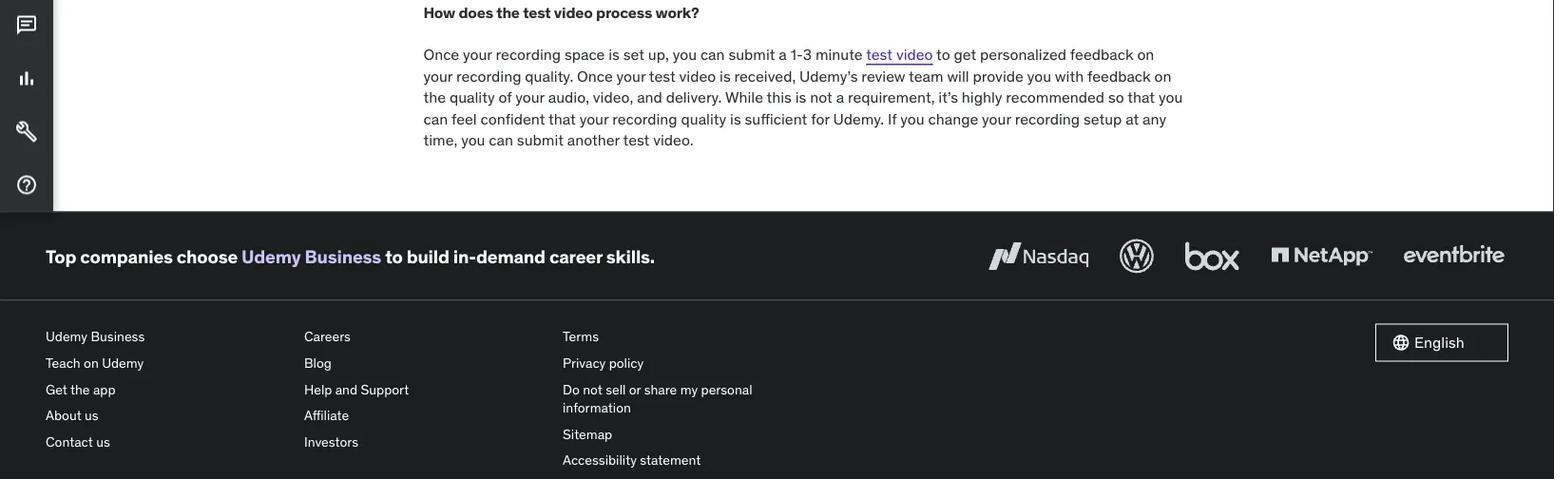 Task type: describe. For each thing, give the bounding box(es) containing it.
your right of
[[516, 88, 545, 107]]

udemy business teach on udemy get the app about us contact us
[[46, 329, 145, 451]]

get
[[46, 381, 67, 398]]

is left set
[[609, 45, 620, 65]]

accessibility
[[563, 452, 637, 469]]

recording up "quality."
[[496, 45, 561, 65]]

while
[[725, 88, 763, 107]]

the inside to get personalized feedback on your recording quality. once your test video is received, udemy's review team will provide you with feedback on the quality of your audio, video, and delivery. while this is not a requirement, it's highly recommended so that you can feel confident that your recording quality is sufficient for udemy. if you change your recording setup at any time, you can submit another test video.
[[424, 88, 446, 107]]

set
[[624, 45, 645, 65]]

is down while
[[730, 109, 741, 129]]

share
[[644, 381, 677, 398]]

1 medium image from the top
[[15, 14, 38, 37]]

do
[[563, 381, 580, 398]]

requirement,
[[848, 88, 935, 107]]

top
[[46, 245, 76, 268]]

0 vertical spatial feedback
[[1070, 45, 1134, 65]]

do not sell or share my personal information button
[[563, 377, 806, 422]]

choose
[[177, 245, 238, 268]]

2 horizontal spatial udemy
[[242, 245, 301, 268]]

udemy's
[[800, 67, 858, 86]]

demand
[[476, 245, 546, 268]]

your down set
[[617, 67, 646, 86]]

policy
[[609, 355, 644, 372]]

or
[[629, 381, 641, 398]]

on inside udemy business teach on udemy get the app about us contact us
[[84, 355, 99, 372]]

small image
[[1392, 334, 1411, 353]]

privacy
[[563, 355, 606, 372]]

process
[[596, 3, 652, 22]]

to inside to get personalized feedback on your recording quality. once your test video is received, udemy's review team will provide you with feedback on the quality of your audio, video, and delivery. while this is not a requirement, it's highly recommended so that you can feel confident that your recording quality is sufficient for udemy. if you change your recording setup at any time, you can submit another test video.
[[937, 45, 950, 65]]

space
[[565, 45, 605, 65]]

0 vertical spatial udemy business link
[[242, 245, 381, 268]]

top companies choose udemy business to build in-demand career skills.
[[46, 245, 655, 268]]

0 vertical spatial us
[[85, 407, 99, 425]]

you up 'any'
[[1159, 88, 1183, 107]]

2 vertical spatial can
[[489, 131, 513, 150]]

careers link
[[304, 324, 548, 351]]

1-
[[791, 45, 803, 65]]

1 horizontal spatial quality
[[681, 109, 727, 129]]

will
[[947, 67, 969, 86]]

terms
[[563, 329, 599, 346]]

1 medium image from the top
[[15, 68, 38, 91]]

terms link
[[563, 324, 806, 351]]

test left "video."
[[623, 131, 650, 150]]

netapp image
[[1267, 236, 1377, 278]]

another
[[567, 131, 620, 150]]

to get personalized feedback on your recording quality. once your test video is received, udemy's review team will provide you with feedback on the quality of your audio, video, and delivery. while this is not a requirement, it's highly recommended so that you can feel confident that your recording quality is sufficient for udemy. if you change your recording setup at any time, you can submit another test video.
[[424, 45, 1183, 150]]

once inside to get personalized feedback on your recording quality. once your test video is received, udemy's review team will provide you with feedback on the quality of your audio, video, and delivery. while this is not a requirement, it's highly recommended so that you can feel confident that your recording quality is sufficient for udemy. if you change your recording setup at any time, you can submit another test video.
[[577, 67, 613, 86]]

recording down recommended
[[1015, 109, 1080, 129]]

support
[[361, 381, 409, 398]]

about
[[46, 407, 82, 425]]

at
[[1126, 109, 1139, 129]]

test up 'review'
[[866, 45, 893, 65]]

is up while
[[720, 67, 731, 86]]

my
[[680, 381, 698, 398]]

recommended
[[1006, 88, 1105, 107]]

business inside udemy business teach on udemy get the app about us contact us
[[91, 329, 145, 346]]

test down up,
[[649, 67, 676, 86]]

help and support link
[[304, 377, 548, 403]]

you right if
[[901, 109, 925, 129]]

and inside to get personalized feedback on your recording quality. once your test video is received, udemy's review team will provide you with feedback on the quality of your audio, video, and delivery. while this is not a requirement, it's highly recommended so that you can feel confident that your recording quality is sufficient for udemy. if you change your recording setup at any time, you can submit another test video.
[[637, 88, 663, 107]]

english
[[1415, 333, 1465, 353]]

submit inside to get personalized feedback on your recording quality. once your test video is received, udemy's review team will provide you with feedback on the quality of your audio, video, and delivery. while this is not a requirement, it's highly recommended so that you can feel confident that your recording quality is sufficient for udemy. if you change your recording setup at any time, you can submit another test video.
[[517, 131, 564, 150]]

personal
[[701, 381, 753, 398]]

1 vertical spatial udemy business link
[[46, 324, 289, 351]]

volkswagen image
[[1116, 236, 1158, 278]]

a inside to get personalized feedback on your recording quality. once your test video is received, udemy's review team will provide you with feedback on the quality of your audio, video, and delivery. while this is not a requirement, it's highly recommended so that you can feel confident that your recording quality is sufficient for udemy. if you change your recording setup at any time, you can submit another test video.
[[836, 88, 844, 107]]

work?
[[656, 3, 699, 22]]

with
[[1055, 67, 1084, 86]]

teach
[[46, 355, 81, 372]]

video inside to get personalized feedback on your recording quality. once your test video is received, udemy's review team will provide you with feedback on the quality of your audio, video, and delivery. while this is not a requirement, it's highly recommended so that you can feel confident that your recording quality is sufficient for udemy. if you change your recording setup at any time, you can submit another test video.
[[679, 67, 716, 86]]

personalized
[[980, 45, 1067, 65]]

app
[[93, 381, 116, 398]]

0 horizontal spatial video
[[554, 3, 593, 22]]

investors link
[[304, 429, 548, 456]]

eventbrite image
[[1400, 236, 1509, 278]]

received,
[[735, 67, 796, 86]]

blog
[[304, 355, 332, 372]]

setup
[[1084, 109, 1122, 129]]

of
[[499, 88, 512, 107]]

statement
[[640, 452, 701, 469]]

information
[[563, 400, 631, 417]]

delivery.
[[666, 88, 722, 107]]

your down does
[[463, 45, 492, 65]]

sitemap link
[[563, 422, 806, 448]]

your down highly
[[982, 109, 1011, 129]]

for
[[811, 109, 830, 129]]

sufficient
[[745, 109, 808, 129]]

confident
[[481, 109, 545, 129]]

your up feel
[[424, 67, 453, 86]]

2 horizontal spatial the
[[496, 3, 520, 22]]

any
[[1143, 109, 1167, 129]]

english button
[[1376, 324, 1509, 362]]

how does the test video process work?
[[424, 3, 699, 22]]

up,
[[648, 45, 669, 65]]



Task type: vqa. For each thing, say whether or not it's contained in the screenshot.
video.
yes



Task type: locate. For each thing, give the bounding box(es) containing it.
on
[[1138, 45, 1155, 65], [1155, 67, 1172, 86], [84, 355, 99, 372]]

0 vertical spatial udemy
[[242, 245, 301, 268]]

2 vertical spatial video
[[679, 67, 716, 86]]

video up space
[[554, 3, 593, 22]]

us right the about
[[85, 407, 99, 425]]

the right does
[[496, 3, 520, 22]]

1 vertical spatial medium image
[[15, 121, 38, 144]]

sell
[[606, 381, 626, 398]]

1 horizontal spatial can
[[489, 131, 513, 150]]

1 vertical spatial once
[[577, 67, 613, 86]]

2 vertical spatial on
[[84, 355, 99, 372]]

get
[[954, 45, 977, 65]]

can down confident
[[489, 131, 513, 150]]

0 vertical spatial business
[[305, 245, 381, 268]]

udemy up app
[[102, 355, 144, 372]]

1 horizontal spatial not
[[810, 88, 833, 107]]

if
[[888, 109, 897, 129]]

medium image
[[15, 68, 38, 91], [15, 121, 38, 144]]

can up time,
[[424, 109, 448, 129]]

and inside careers blog help and support affiliate investors
[[335, 381, 358, 398]]

highly
[[962, 88, 1003, 107]]

that
[[1128, 88, 1155, 107], [549, 109, 576, 129]]

feedback up with
[[1070, 45, 1134, 65]]

provide
[[973, 67, 1024, 86]]

the
[[496, 3, 520, 22], [424, 88, 446, 107], [70, 381, 90, 398]]

udemy right choose
[[242, 245, 301, 268]]

a
[[779, 45, 787, 65], [836, 88, 844, 107]]

can up delivery.
[[701, 45, 725, 65]]

minute
[[816, 45, 863, 65]]

1 vertical spatial a
[[836, 88, 844, 107]]

0 horizontal spatial can
[[424, 109, 448, 129]]

1 horizontal spatial and
[[637, 88, 663, 107]]

2 vertical spatial udemy
[[102, 355, 144, 372]]

you down feel
[[461, 131, 485, 150]]

1 vertical spatial submit
[[517, 131, 564, 150]]

not
[[810, 88, 833, 107], [583, 381, 603, 398]]

once your recording space is set up, you can submit a 1-3 minute test video
[[424, 45, 933, 65]]

1 vertical spatial feedback
[[1088, 67, 1151, 86]]

1 vertical spatial that
[[549, 109, 576, 129]]

recording up "video."
[[613, 109, 678, 129]]

this
[[767, 88, 792, 107]]

2 horizontal spatial can
[[701, 45, 725, 65]]

udemy business link up get the app link
[[46, 324, 289, 351]]

1 horizontal spatial business
[[305, 245, 381, 268]]

0 vertical spatial can
[[701, 45, 725, 65]]

video,
[[593, 88, 634, 107]]

0 vertical spatial a
[[779, 45, 787, 65]]

3
[[803, 45, 812, 65]]

privacy policy link
[[563, 351, 806, 377]]

change
[[928, 109, 979, 129]]

careers blog help and support affiliate investors
[[304, 329, 409, 451]]

time,
[[424, 131, 458, 150]]

is right this
[[796, 88, 807, 107]]

1 vertical spatial udemy
[[46, 329, 88, 346]]

business up careers
[[305, 245, 381, 268]]

not inside "terms privacy policy do not sell or share my personal information sitemap accessibility statement"
[[583, 381, 603, 398]]

quality.
[[525, 67, 574, 86]]

business
[[305, 245, 381, 268], [91, 329, 145, 346]]

career
[[549, 245, 603, 268]]

0 vertical spatial to
[[937, 45, 950, 65]]

1 vertical spatial not
[[583, 381, 603, 398]]

the up time,
[[424, 88, 446, 107]]

0 vertical spatial quality
[[450, 88, 495, 107]]

team
[[909, 67, 944, 86]]

to
[[937, 45, 950, 65], [385, 245, 403, 268]]

submit
[[729, 45, 775, 65], [517, 131, 564, 150]]

once down space
[[577, 67, 613, 86]]

1 vertical spatial us
[[96, 434, 110, 451]]

udemy.
[[833, 109, 884, 129]]

1 vertical spatial on
[[1155, 67, 1172, 86]]

nasdaq image
[[984, 236, 1093, 278]]

2 medium image from the top
[[15, 174, 38, 197]]

it's
[[939, 88, 958, 107]]

accessibility statement link
[[563, 448, 806, 474]]

submit down confident
[[517, 131, 564, 150]]

to left 'get'
[[937, 45, 950, 65]]

1 horizontal spatial submit
[[729, 45, 775, 65]]

box image
[[1181, 236, 1245, 278]]

that up at
[[1128, 88, 1155, 107]]

test
[[523, 3, 551, 22], [866, 45, 893, 65], [649, 67, 676, 86], [623, 131, 650, 150]]

audio,
[[548, 88, 589, 107]]

video.
[[653, 131, 694, 150]]

1 vertical spatial and
[[335, 381, 358, 398]]

0 horizontal spatial submit
[[517, 131, 564, 150]]

careers
[[304, 329, 351, 346]]

medium image
[[15, 14, 38, 37], [15, 174, 38, 197]]

sitemap
[[563, 426, 612, 443]]

udemy
[[242, 245, 301, 268], [46, 329, 88, 346], [102, 355, 144, 372]]

udemy business link up careers
[[242, 245, 381, 268]]

your up another
[[580, 109, 609, 129]]

so
[[1109, 88, 1125, 107]]

blog link
[[304, 351, 548, 377]]

quality down delivery.
[[681, 109, 727, 129]]

2 vertical spatial the
[[70, 381, 90, 398]]

how
[[424, 3, 456, 22]]

0 horizontal spatial quality
[[450, 88, 495, 107]]

1 horizontal spatial udemy
[[102, 355, 144, 372]]

the right get
[[70, 381, 90, 398]]

once
[[424, 45, 459, 65], [577, 67, 613, 86]]

terms privacy policy do not sell or share my personal information sitemap accessibility statement
[[563, 329, 753, 469]]

0 vertical spatial submit
[[729, 45, 775, 65]]

a left 1-
[[779, 45, 787, 65]]

0 vertical spatial that
[[1128, 88, 1155, 107]]

1 vertical spatial the
[[424, 88, 446, 107]]

to left build
[[385, 245, 403, 268]]

1 vertical spatial medium image
[[15, 174, 38, 197]]

submit up received,
[[729, 45, 775, 65]]

affiliate
[[304, 407, 349, 425]]

1 horizontal spatial once
[[577, 67, 613, 86]]

1 vertical spatial can
[[424, 109, 448, 129]]

companies
[[80, 245, 173, 268]]

recording
[[496, 45, 561, 65], [456, 67, 522, 86], [613, 109, 678, 129], [1015, 109, 1080, 129]]

and right video,
[[637, 88, 663, 107]]

you
[[673, 45, 697, 65], [1027, 67, 1052, 86], [1159, 88, 1183, 107], [901, 109, 925, 129], [461, 131, 485, 150]]

a down udemy's
[[836, 88, 844, 107]]

0 vertical spatial medium image
[[15, 68, 38, 91]]

review
[[862, 67, 906, 86]]

udemy up teach
[[46, 329, 88, 346]]

0 vertical spatial once
[[424, 45, 459, 65]]

and
[[637, 88, 663, 107], [335, 381, 358, 398]]

recording up of
[[456, 67, 522, 86]]

1 vertical spatial business
[[91, 329, 145, 346]]

contact us link
[[46, 429, 289, 456]]

skills.
[[606, 245, 655, 268]]

the inside udemy business teach on udemy get the app about us contact us
[[70, 381, 90, 398]]

can
[[701, 45, 725, 65], [424, 109, 448, 129], [489, 131, 513, 150]]

0 vertical spatial video
[[554, 3, 593, 22]]

1 vertical spatial to
[[385, 245, 403, 268]]

video up team
[[897, 45, 933, 65]]

quality
[[450, 88, 495, 107], [681, 109, 727, 129]]

feel
[[452, 109, 477, 129]]

0 vertical spatial medium image
[[15, 14, 38, 37]]

0 horizontal spatial and
[[335, 381, 358, 398]]

0 horizontal spatial to
[[385, 245, 403, 268]]

test right does
[[523, 3, 551, 22]]

affiliate link
[[304, 403, 548, 429]]

1 horizontal spatial a
[[836, 88, 844, 107]]

not up information
[[583, 381, 603, 398]]

not up for
[[810, 88, 833, 107]]

udemy business link
[[242, 245, 381, 268], [46, 324, 289, 351]]

0 horizontal spatial business
[[91, 329, 145, 346]]

0 vertical spatial not
[[810, 88, 833, 107]]

does
[[459, 3, 493, 22]]

not inside to get personalized feedback on your recording quality. once your test video is received, udemy's review team will provide you with feedback on the quality of your audio, video, and delivery. while this is not a requirement, it's highly recommended so that you can feel confident that your recording quality is sufficient for udemy. if you change your recording setup at any time, you can submit another test video.
[[810, 88, 833, 107]]

in-
[[453, 245, 476, 268]]

0 vertical spatial the
[[496, 3, 520, 22]]

2 medium image from the top
[[15, 121, 38, 144]]

0 vertical spatial on
[[1138, 45, 1155, 65]]

and right help
[[335, 381, 358, 398]]

that down audio,
[[549, 109, 576, 129]]

feedback
[[1070, 45, 1134, 65], [1088, 67, 1151, 86]]

get the app link
[[46, 377, 289, 403]]

video
[[554, 3, 593, 22], [897, 45, 933, 65], [679, 67, 716, 86]]

video up delivery.
[[679, 67, 716, 86]]

0 horizontal spatial the
[[70, 381, 90, 398]]

business up app
[[91, 329, 145, 346]]

once down how on the top of the page
[[424, 45, 459, 65]]

you right up,
[[673, 45, 697, 65]]

1 vertical spatial quality
[[681, 109, 727, 129]]

1 horizontal spatial video
[[679, 67, 716, 86]]

1 horizontal spatial to
[[937, 45, 950, 65]]

0 horizontal spatial not
[[583, 381, 603, 398]]

build
[[407, 245, 450, 268]]

quality up feel
[[450, 88, 495, 107]]

about us link
[[46, 403, 289, 429]]

0 vertical spatial and
[[637, 88, 663, 107]]

2 horizontal spatial video
[[897, 45, 933, 65]]

teach on udemy link
[[46, 351, 289, 377]]

1 vertical spatial video
[[897, 45, 933, 65]]

0 horizontal spatial udemy
[[46, 329, 88, 346]]

help
[[304, 381, 332, 398]]

contact
[[46, 434, 93, 451]]

test video link
[[866, 45, 933, 65]]

you down the personalized
[[1027, 67, 1052, 86]]

us right contact
[[96, 434, 110, 451]]

1 horizontal spatial the
[[424, 88, 446, 107]]

investors
[[304, 434, 358, 451]]

feedback up so
[[1088, 67, 1151, 86]]

0 horizontal spatial a
[[779, 45, 787, 65]]

0 horizontal spatial once
[[424, 45, 459, 65]]

1 horizontal spatial that
[[1128, 88, 1155, 107]]

0 horizontal spatial that
[[549, 109, 576, 129]]



